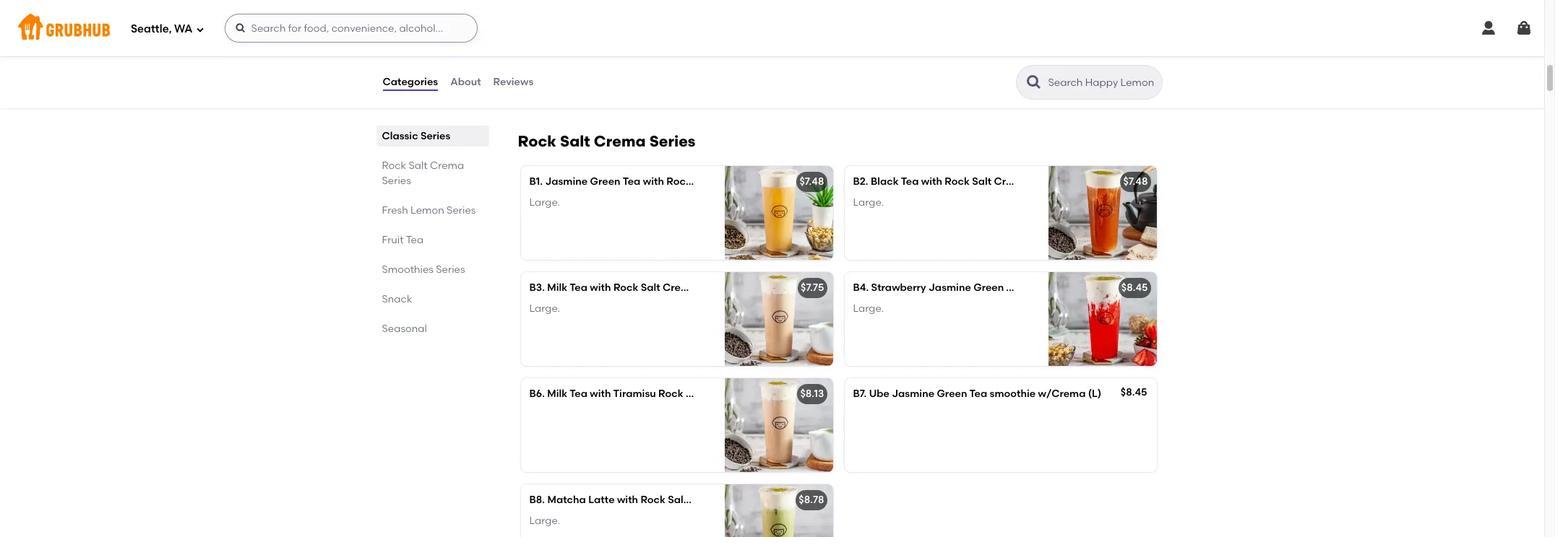 Task type: vqa. For each thing, say whether or not it's contained in the screenshot.
reviews
yes



Task type: locate. For each thing, give the bounding box(es) containing it.
with
[[643, 176, 664, 188], [921, 176, 942, 188], [590, 282, 611, 294], [590, 388, 611, 401], [617, 495, 638, 507]]

0 horizontal spatial green
[[590, 176, 620, 188]]

2 $7.48 from the left
[[1123, 176, 1148, 188]]

rock salt crema series tab
[[382, 158, 483, 189]]

$7.48
[[800, 176, 824, 188], [1123, 176, 1148, 188]]

$6.18
[[800, 67, 824, 80]]

tiramisu
[[613, 388, 656, 401]]

series up the snack tab on the bottom of the page
[[436, 264, 465, 276]]

fresh lemon series tab
[[382, 203, 483, 218]]

categories button
[[382, 56, 439, 108]]

b7.
[[853, 388, 867, 401]]

b8. matcha latte with rock salt crema (l)
[[529, 495, 740, 507]]

rock salt crema series up lemon
[[382, 160, 464, 187]]

large. for b1. jasmine green tea with rock salt crema (l)
[[529, 196, 560, 209]]

(l) for b3. milk tea with rock salt crema (l)
[[699, 282, 713, 294]]

1 milk from the top
[[547, 282, 567, 294]]

crema inside tab
[[430, 160, 464, 172]]

a13. black tea/green tea
[[529, 69, 656, 81]]

0 vertical spatial green
[[590, 176, 620, 188]]

green right 'b1.'
[[590, 176, 620, 188]]

0 vertical spatial rock salt crema series
[[518, 133, 696, 151]]

black right a13.
[[552, 69, 580, 81]]

svg image
[[1480, 20, 1497, 37], [1515, 20, 1533, 37]]

w/crema
[[1038, 388, 1086, 401]]

1 vertical spatial rock salt crema series
[[382, 160, 464, 187]]

large.
[[529, 196, 560, 209], [853, 196, 884, 209], [529, 303, 560, 315], [853, 303, 884, 315], [529, 515, 560, 527]]

1 horizontal spatial svg image
[[235, 22, 246, 34]]

snack tab
[[382, 292, 483, 307]]

series up fresh
[[382, 175, 411, 187]]

smoothie
[[990, 388, 1036, 401]]

milk right b3.
[[547, 282, 567, 294]]

smoothies series tab
[[382, 262, 483, 278]]

classic series tab
[[382, 129, 483, 144]]

jasmine
[[545, 176, 588, 188], [892, 388, 934, 401]]

(l)
[[752, 176, 766, 188], [1031, 176, 1044, 188], [699, 282, 713, 294], [744, 388, 758, 401], [1088, 388, 1102, 401], [727, 495, 740, 507]]

1 vertical spatial jasmine
[[892, 388, 934, 401]]

rock salt crema series
[[518, 133, 696, 151], [382, 160, 464, 187]]

0 horizontal spatial rock salt crema series
[[382, 160, 464, 187]]

snack
[[382, 293, 412, 306]]

jasmine right 'b1.'
[[545, 176, 588, 188]]

green left smoothie
[[937, 388, 967, 401]]

0 horizontal spatial svg image
[[1480, 20, 1497, 37]]

1 horizontal spatial rock salt crema series
[[518, 133, 696, 151]]

0 horizontal spatial jasmine
[[545, 176, 588, 188]]

green
[[590, 176, 620, 188], [937, 388, 967, 401]]

$8.45
[[1121, 282, 1148, 294], [1121, 387, 1147, 399]]

b1. jasmine green tea with rock salt crema (l)
[[529, 176, 766, 188]]

milk
[[547, 282, 567, 294], [547, 388, 567, 401]]

jasmine right ube
[[892, 388, 934, 401]]

(l) for b8. matcha latte with rock salt crema (l)
[[727, 495, 740, 507]]

classic series
[[382, 130, 450, 142]]

smoothies
[[382, 264, 434, 276]]

a13.
[[529, 69, 550, 81]]

b1.
[[529, 176, 543, 188]]

tea/green
[[582, 69, 636, 81]]

latte
[[588, 495, 615, 507]]

1 horizontal spatial svg image
[[1515, 20, 1533, 37]]

fresh lemon series
[[382, 205, 476, 217]]

1 vertical spatial milk
[[547, 388, 567, 401]]

black right b2.
[[871, 176, 899, 188]]

b2. black tea with rock salt crema (l) image
[[1048, 166, 1157, 260]]

black
[[552, 69, 580, 81], [871, 176, 899, 188]]

1 svg image from the left
[[1480, 20, 1497, 37]]

series
[[421, 130, 450, 142], [649, 133, 696, 151], [382, 175, 411, 187], [447, 205, 476, 217], [436, 264, 465, 276]]

svg image
[[235, 22, 246, 34], [196, 25, 204, 34]]

Search for food, convenience, alcohol... search field
[[224, 14, 477, 43]]

0 vertical spatial milk
[[547, 282, 567, 294]]

0 vertical spatial jasmine
[[545, 176, 588, 188]]

1 vertical spatial black
[[871, 176, 899, 188]]

0 horizontal spatial black
[[552, 69, 580, 81]]

2 milk from the top
[[547, 388, 567, 401]]

milk for b3.
[[547, 282, 567, 294]]

tea
[[638, 69, 656, 81], [623, 176, 641, 188], [901, 176, 919, 188], [406, 234, 424, 246], [570, 282, 588, 294], [570, 388, 588, 401], [969, 388, 987, 401]]

reviews
[[493, 76, 534, 88]]

1 $7.48 from the left
[[800, 176, 824, 188]]

0 vertical spatial black
[[552, 69, 580, 81]]

rock
[[518, 133, 556, 151], [382, 160, 406, 172], [667, 176, 691, 188], [945, 176, 970, 188], [613, 282, 638, 294], [658, 388, 683, 401], [641, 495, 666, 507]]

$7.48 for b2. black tea with rock salt crema (l)
[[1123, 176, 1148, 188]]

milk for b6.
[[547, 388, 567, 401]]

1 horizontal spatial $7.48
[[1123, 176, 1148, 188]]

b8.
[[529, 495, 545, 507]]

main navigation navigation
[[0, 0, 1544, 56]]

Search Happy Lemon search field
[[1047, 76, 1157, 90]]

1 horizontal spatial black
[[871, 176, 899, 188]]

milk right "b6."
[[547, 388, 567, 401]]

1 vertical spatial green
[[937, 388, 967, 401]]

b8. matcha latte with rock salt crema (l) image
[[724, 485, 833, 538]]

rock inside tab
[[382, 160, 406, 172]]

crema
[[594, 133, 646, 151], [430, 160, 464, 172], [716, 176, 750, 188], [994, 176, 1028, 188], [663, 282, 697, 294], [708, 388, 742, 401], [690, 495, 724, 507]]

salt
[[560, 133, 590, 151], [409, 160, 428, 172], [694, 176, 713, 188], [972, 176, 992, 188], [641, 282, 660, 294], [686, 388, 705, 401], [668, 495, 687, 507]]

1 horizontal spatial jasmine
[[892, 388, 934, 401]]

categories
[[383, 76, 438, 88]]

large. for b3. milk tea with rock salt crema (l)
[[529, 303, 560, 315]]

rock salt crema series up b1. jasmine green tea with rock salt crema (l)
[[518, 133, 696, 151]]

ube
[[869, 388, 890, 401]]

seasonal tab
[[382, 322, 483, 337]]

0 horizontal spatial $7.48
[[800, 176, 824, 188]]

$7.75
[[801, 282, 824, 294]]



Task type: describe. For each thing, give the bounding box(es) containing it.
1 horizontal spatial green
[[937, 388, 967, 401]]

fruit tea
[[382, 234, 424, 246]]

reviews button
[[493, 56, 534, 108]]

with for b2. black tea with rock salt crema (l)
[[921, 176, 942, 188]]

seasonal
[[382, 323, 427, 335]]

b1. jasmine green tea with rock salt crema (l) image
[[724, 166, 833, 260]]

about
[[450, 76, 481, 88]]

b2.
[[853, 176, 868, 188]]

large. for b2. black tea with rock salt crema (l)
[[853, 196, 884, 209]]

b3.
[[529, 282, 545, 294]]

series right "classic"
[[421, 130, 450, 142]]

series right lemon
[[447, 205, 476, 217]]

series inside rock salt crema series
[[382, 175, 411, 187]]

1 vertical spatial $8.45
[[1121, 387, 1147, 399]]

2 svg image from the left
[[1515, 20, 1533, 37]]

about button
[[450, 56, 482, 108]]

black for tea/green
[[552, 69, 580, 81]]

search icon image
[[1025, 74, 1042, 91]]

b3. milk tea with rock salt crema (l)
[[529, 282, 713, 294]]

tea inside tab
[[406, 234, 424, 246]]

rock salt crema series inside tab
[[382, 160, 464, 187]]

$8.13
[[800, 388, 824, 401]]

large. for b8. matcha latte with rock salt crema (l)
[[529, 515, 560, 527]]

0 horizontal spatial svg image
[[196, 25, 204, 34]]

smoothies series
[[382, 264, 465, 276]]

classic
[[382, 130, 418, 142]]

b6. milk tea with tiramisu rock salt crema (l)
[[529, 388, 758, 401]]

black for tea
[[871, 176, 899, 188]]

b4. strawberry jasmine green tea, black tea with rock salt crema (l) image
[[1048, 273, 1157, 367]]

(l) for b2. black tea with rock salt crema (l)
[[1031, 176, 1044, 188]]

b6.
[[529, 388, 545, 401]]

b2. black tea with rock salt crema (l)
[[853, 176, 1044, 188]]

fruit tea tab
[[382, 233, 483, 248]]

b7. ube jasmine green tea smoothie w/crema (l)
[[853, 388, 1102, 401]]

salt inside tab
[[409, 160, 428, 172]]

matcha
[[547, 495, 586, 507]]

with for b8. matcha latte with rock salt crema (l)
[[617, 495, 638, 507]]

with for b6. milk tea with tiramisu rock salt crema (l)
[[590, 388, 611, 401]]

fruit
[[382, 234, 404, 246]]

wa
[[174, 22, 193, 35]]

series up b1. jasmine green tea with rock salt crema (l)
[[649, 133, 696, 151]]

(l) for b7. ube jasmine green tea smoothie w/crema (l)
[[1088, 388, 1102, 401]]

seattle, wa
[[131, 22, 193, 35]]

$7.48 for b1. jasmine green tea with rock salt crema (l)
[[800, 176, 824, 188]]

with for b3. milk tea with rock salt crema (l)
[[590, 282, 611, 294]]

b6. milk tea with tiramisu rock salt crema (l) image
[[724, 379, 833, 473]]

$8.78
[[799, 495, 824, 507]]

0 vertical spatial $8.45
[[1121, 282, 1148, 294]]

b3. milk tea with rock salt crema (l) image
[[724, 273, 833, 367]]

fresh
[[382, 205, 408, 217]]

seattle,
[[131, 22, 172, 35]]

lemon
[[411, 205, 444, 217]]



